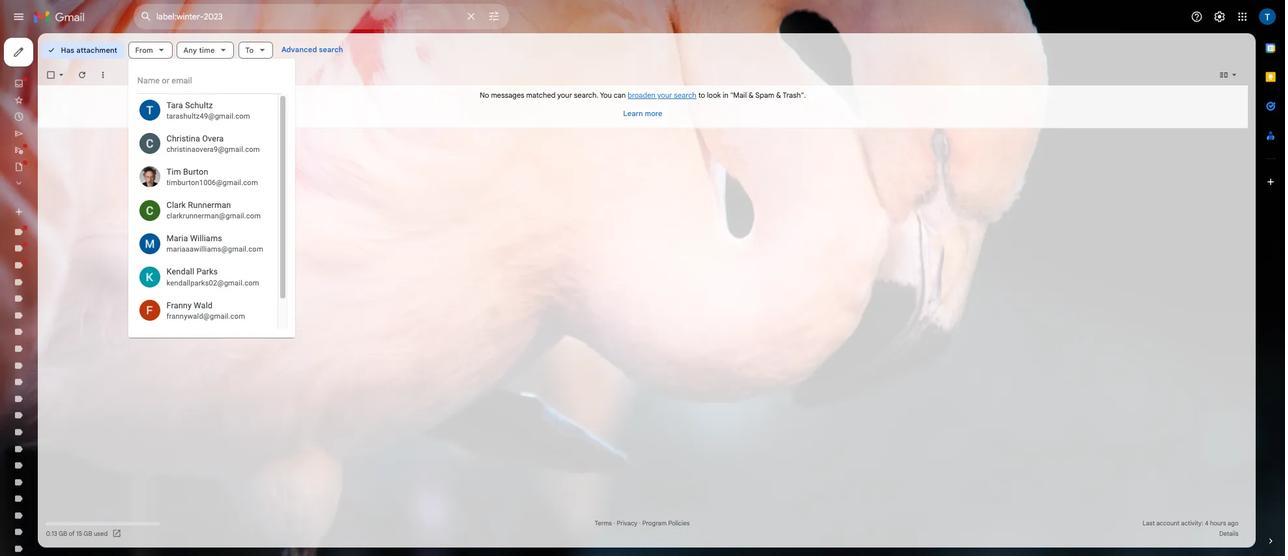 Task type: describe. For each thing, give the bounding box(es) containing it.
big
[[42, 534, 55, 546]]

aurora breeze
[[42, 409, 101, 420]]

advanced
[[352, 57, 397, 68]]

clark
[[208, 250, 232, 263]]

bubbles
[[72, 451, 105, 462]]

you
[[751, 113, 765, 125]]

attachments to review
[[42, 346, 136, 358]]

from button
[[161, 52, 216, 73]]

search mail image
[[171, 9, 194, 33]]

has attachment
[[76, 57, 147, 68]]

kendall parks kendallparks02@gmail.com
[[208, 334, 324, 359]]

parks
[[246, 334, 272, 346]]

scheduled
[[42, 182, 89, 194]]

navigation containing inbox
[[0, 42, 157, 556]]

sent link
[[42, 161, 61, 173]]

clarkrunnerman@gmail.com
[[208, 265, 326, 276]]

clear search image
[[576, 7, 603, 33]]

maria
[[208, 292, 235, 304]]

attachments
[[42, 346, 94, 358]]

christina
[[208, 167, 250, 179]]

look
[[884, 113, 902, 125]]

aurora for aurora breze
[[42, 430, 69, 441]]

mariaaawilliams@gmail.com
[[208, 307, 329, 317]]

aurora bubbles
[[42, 451, 105, 462]]

list box containing tara schultz
[[164, 117, 347, 451]]

data
[[57, 534, 77, 546]]

tarashultz49@gmail.com
[[208, 140, 313, 151]]

aurora for aurora breeze
[[42, 409, 69, 420]]

advanced search
[[352, 57, 429, 68]]

more image
[[123, 87, 136, 100]]

refresh image
[[96, 87, 110, 100]]

yt
[[42, 367, 52, 379]]

search inside popup button
[[399, 57, 429, 68]]

matched
[[658, 113, 695, 125]]

any time
[[230, 57, 269, 68]]

amazing
[[42, 326, 80, 337]]

tim
[[208, 209, 226, 221]]

drafts link
[[42, 203, 69, 214]]

alcohol
[[42, 284, 74, 295]]

search.
[[718, 113, 749, 125]]

amazing link
[[42, 326, 80, 337]]

big data
[[42, 534, 77, 546]]

schultz
[[231, 125, 266, 137]]

alert
[[42, 305, 71, 316]]

aurora breze
[[42, 430, 95, 441]]

alert link
[[42, 305, 71, 316]]

franny wald frannywald@gmail.com
[[208, 375, 307, 401]]

main menu image
[[16, 13, 31, 29]]

wald
[[242, 375, 266, 388]]

1 vertical spatial search
[[843, 113, 871, 125]]

runnerman
[[235, 250, 289, 263]]



Task type: locate. For each thing, give the bounding box(es) containing it.
from
[[169, 57, 191, 68]]

inbox
[[42, 99, 66, 110]]

0 horizontal spatial search
[[399, 57, 429, 68]]

no
[[600, 113, 612, 125]]

attachments to review link
[[42, 346, 136, 358]]

review
[[107, 346, 136, 358]]

starred
[[42, 120, 73, 131]]

Name or email text field
[[172, 87, 354, 114]]

tim burton timburton1006@gmail.com
[[208, 209, 323, 234]]

gmail image
[[42, 8, 113, 34]]

search
[[399, 57, 429, 68], [843, 113, 871, 125]]

time
[[249, 57, 269, 68]]

aurora link
[[42, 388, 69, 400]]

aurora breeze link
[[42, 409, 101, 420]]

your right broaden
[[822, 113, 841, 125]]

your left search.
[[697, 113, 716, 125]]

aurora down aurora breeze
[[42, 430, 69, 441]]

1 & from the left
[[936, 113, 943, 125]]

spam
[[945, 113, 968, 125]]

aurora down aurora breze
[[42, 451, 69, 462]]

2 your from the left
[[822, 113, 841, 125]]

frannywald@gmail.com
[[208, 390, 307, 401]]

1 horizontal spatial your
[[822, 113, 841, 125]]

& right spam
[[971, 113, 977, 125]]

williams
[[238, 292, 278, 304]]

attachment
[[95, 57, 147, 68]]

aurora down yt
[[42, 388, 69, 400]]

0 horizontal spatial to
[[97, 346, 105, 358]]

to left look
[[874, 113, 882, 125]]

kendallparks02@gmail.com
[[208, 349, 324, 359]]

1 vertical spatial to
[[97, 346, 105, 358]]

aurora
[[42, 388, 69, 400], [42, 409, 69, 420], [42, 430, 69, 441], [42, 451, 69, 462]]

1 horizontal spatial &
[[971, 113, 977, 125]]

1 horizontal spatial search
[[843, 113, 871, 125]]

0 vertical spatial to
[[874, 113, 882, 125]]

3 aurora from the top
[[42, 430, 69, 441]]

any
[[230, 57, 247, 68]]

inbox link
[[42, 99, 66, 110]]

& right "mail
[[936, 113, 943, 125]]

christina overa christinaovera9@gmail.com
[[208, 167, 325, 192]]

breeze
[[72, 409, 101, 420]]

to
[[307, 57, 317, 68]]

0 vertical spatial search
[[399, 57, 429, 68]]

big data link
[[42, 534, 77, 546]]

alcohol link
[[42, 284, 74, 295]]

1 aurora from the top
[[42, 388, 69, 400]]

snoozed
[[42, 140, 78, 152]]

aurora for aurora bubbles
[[42, 451, 69, 462]]

search right advanced in the top left of the page
[[399, 57, 429, 68]]

0 horizontal spatial &
[[936, 113, 943, 125]]

has attachment button
[[52, 52, 155, 73]]

None search field
[[167, 5, 636, 37]]

main content
[[47, 42, 1286, 556]]

None checkbox
[[57, 87, 70, 100]]

1 your from the left
[[697, 113, 716, 125]]

tara schultz tarashultz49@gmail.com
[[208, 125, 313, 151]]

to left review
[[97, 346, 105, 358]]

search left look
[[843, 113, 871, 125]]

has
[[76, 57, 93, 68]]

main content containing advanced search
[[47, 42, 1286, 556]]

&
[[936, 113, 943, 125], [971, 113, 977, 125]]

yt link
[[42, 367, 52, 379]]

franny
[[208, 375, 240, 388]]

0 horizontal spatial your
[[697, 113, 716, 125]]

aurora for aurora link
[[42, 388, 69, 400]]

aurora down aurora link
[[42, 409, 69, 420]]

breze
[[72, 430, 95, 441]]

2 aurora from the top
[[42, 409, 69, 420]]

no messages matched your search. you can broaden your search to look in "mail & spam & trash".
[[600, 113, 1008, 125]]

trash".
[[979, 113, 1008, 125]]

2 & from the left
[[971, 113, 977, 125]]

clark runnerman clarkrunnerman@gmail.com
[[208, 250, 326, 276]]

scheduled link
[[42, 182, 89, 194]]

option
[[164, 409, 347, 451]]

1 horizontal spatial to
[[874, 113, 882, 125]]

awe
[[42, 513, 59, 525]]

navigation
[[0, 42, 157, 556]]

overa
[[253, 167, 280, 179]]

advanced search button
[[347, 51, 434, 74]]

christinaovera9@gmail.com
[[208, 182, 325, 192]]

in
[[904, 113, 911, 125]]

"mail
[[913, 113, 934, 125]]

timburton1006@gmail.com
[[208, 223, 323, 234]]

advanced search options image
[[605, 7, 631, 33]]

any time button
[[221, 52, 293, 73]]

to
[[874, 113, 882, 125], [97, 346, 105, 358]]

maria williams mariaaawilliams@gmail.com
[[208, 292, 329, 317]]

aurora breze link
[[42, 430, 95, 441]]

4 aurora from the top
[[42, 451, 69, 462]]

awe link
[[42, 513, 59, 525]]

starred link
[[42, 120, 73, 131]]

list box
[[164, 117, 347, 451]]

broaden your search link
[[785, 113, 871, 125]]

sent
[[42, 161, 61, 173]]

drafts
[[42, 203, 69, 214]]

your
[[697, 113, 716, 125], [822, 113, 841, 125]]

kendall
[[208, 334, 243, 346]]

tara
[[208, 125, 229, 137]]

snoozed link
[[42, 140, 78, 152]]

broaden
[[785, 113, 820, 125]]

can
[[768, 113, 783, 125]]

to button
[[298, 52, 342, 73]]

burton
[[229, 209, 260, 221]]

Search mail text field
[[196, 14, 574, 27]]

messages
[[614, 113, 656, 125]]

aurora bubbles link
[[42, 451, 105, 462]]



Task type: vqa. For each thing, say whether or not it's contained in the screenshot.


